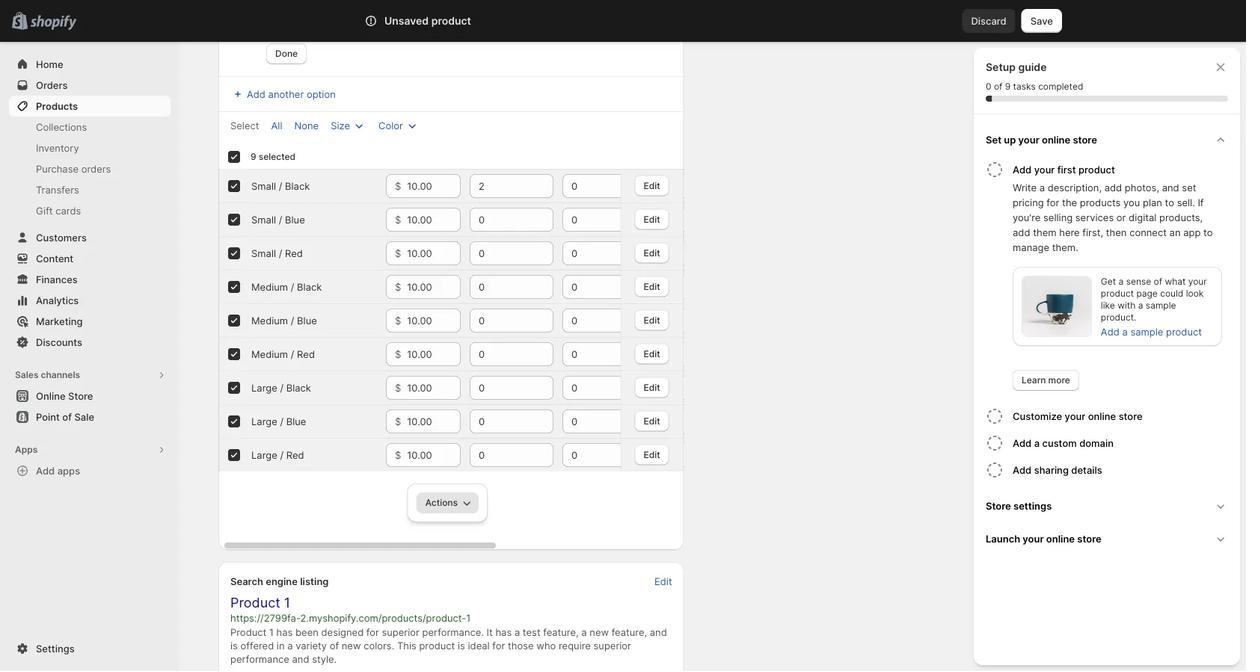 Task type: locate. For each thing, give the bounding box(es) containing it.
your up look
[[1188, 276, 1207, 287]]

your for launch your online store
[[1023, 533, 1044, 545]]

9 left selected
[[251, 151, 256, 162]]

to left sell.
[[1165, 197, 1174, 208]]

$ for medium / blue
[[395, 315, 401, 327]]

1 options element from the top
[[251, 180, 310, 192]]

6 options element from the top
[[251, 349, 315, 360]]

8 $ from the top
[[395, 416, 401, 428]]

0 vertical spatial blue
[[285, 214, 305, 226]]

/ down medium / black
[[291, 315, 294, 327]]

none button
[[285, 115, 328, 136]]

1 vertical spatial add
[[1013, 227, 1030, 238]]

0 vertical spatial 1
[[284, 595, 290, 612]]

red down medium / blue
[[297, 349, 315, 360]]

product inside product 1 https://2799fa-2.myshopify.com/products/product-1 product 1 has been designed for superior performance. it has a test feature, a new feature, and is offered in a variety of new colors. this product is ideal for those who require superior performance and style.
[[419, 640, 455, 652]]

store up first
[[1073, 134, 1097, 145]]

red
[[285, 248, 303, 259], [297, 349, 315, 360], [286, 450, 304, 461]]

/ for large / red
[[280, 450, 284, 461]]

2 $ text field from the top
[[407, 275, 461, 299]]

for up colors.
[[366, 627, 379, 638]]

you're
[[1013, 212, 1041, 223]]

1 vertical spatial online
[[1088, 411, 1116, 422]]

set
[[986, 134, 1002, 145]]

2 medium from the top
[[251, 315, 288, 327]]

inventory
[[36, 142, 79, 154]]

1 $ text field from the top
[[407, 208, 461, 232]]

black down selected
[[285, 180, 310, 192]]

1 vertical spatial large
[[251, 416, 277, 428]]

new down "designed"
[[342, 640, 361, 652]]

save button
[[1022, 9, 1062, 33]]

/ down large / black
[[280, 416, 284, 428]]

0 vertical spatial sample
[[1146, 300, 1176, 311]]

store up launch at the right bottom of page
[[986, 500, 1011, 512]]

9 options element from the top
[[251, 450, 304, 461]]

and inside write a description, add photos, and set pricing for the products you plan to sell. if you're selling services or digital products, add them here first, then connect an app to manage them.
[[1162, 182, 1179, 193]]

blue down medium / black
[[297, 315, 317, 327]]

add inside add your first product button
[[1013, 164, 1032, 175]]

red for large / red
[[286, 450, 304, 461]]

5 options element from the top
[[251, 315, 317, 327]]

options element for large / red $ text box
[[251, 450, 304, 461]]

$ text field for large / blue
[[407, 410, 461, 434]]

mark add sharing details as done image
[[986, 462, 1004, 479]]

/ down 'large / blue'
[[280, 450, 284, 461]]

2 vertical spatial blue
[[286, 416, 306, 428]]

add apps
[[36, 465, 80, 477]]

edit button for medium / blue
[[635, 310, 669, 331]]

$ text field for large / black
[[407, 376, 461, 400]]

1 vertical spatial product
[[230, 627, 266, 638]]

1 vertical spatial new
[[342, 640, 361, 652]]

9 left tasks
[[1005, 81, 1011, 92]]

setup guide dialog
[[974, 48, 1240, 666]]

1 vertical spatial store
[[1119, 411, 1143, 422]]

colors.
[[364, 640, 394, 652]]

edit button for small / blue
[[635, 209, 669, 230]]

completed
[[1038, 81, 1083, 92]]

1 down engine
[[284, 595, 290, 612]]

in
[[277, 640, 285, 652]]

search engine listing
[[230, 576, 329, 588]]

medium up large / black
[[251, 349, 288, 360]]

online
[[1042, 134, 1071, 145], [1088, 411, 1116, 422], [1046, 533, 1075, 545]]

$ for large / black
[[395, 382, 401, 394]]

online down settings
[[1046, 533, 1075, 545]]

1 horizontal spatial superior
[[594, 640, 631, 652]]

2 vertical spatial and
[[292, 654, 309, 665]]

edit button for large / blue
[[635, 411, 669, 432]]

1 horizontal spatial is
[[458, 640, 465, 652]]

9 $ from the top
[[395, 450, 401, 461]]

online inside "customize your online store" button
[[1088, 411, 1116, 422]]

small for small / blue
[[251, 214, 276, 226]]

orders link
[[9, 75, 171, 96]]

/ down small / blue on the left top
[[279, 248, 282, 259]]

$ for large / blue
[[395, 416, 401, 428]]

purchase orders
[[36, 163, 111, 175]]

apps
[[15, 445, 38, 456]]

add right mark add a custom domain as done icon
[[1013, 438, 1032, 449]]

1 large from the top
[[251, 382, 277, 394]]

medium up medium / red
[[251, 315, 288, 327]]

search inside button
[[430, 15, 462, 27]]

page
[[1137, 288, 1158, 299]]

for down it
[[492, 640, 505, 652]]

1 vertical spatial 9
[[251, 151, 256, 162]]

medium for medium / blue
[[251, 315, 288, 327]]

add for option
[[247, 88, 265, 100]]

0 horizontal spatial for
[[366, 627, 379, 638]]

gift cards link
[[9, 200, 171, 221]]

add right mark add sharing details as done image on the right of page
[[1013, 465, 1032, 476]]

1 vertical spatial red
[[297, 349, 315, 360]]

of up page
[[1154, 276, 1162, 287]]

2 $ from the top
[[395, 214, 401, 226]]

edit for small / black
[[644, 180, 660, 191]]

a up those
[[515, 627, 520, 638]]

options element containing medium / red
[[251, 349, 315, 360]]

0 vertical spatial search
[[430, 15, 462, 27]]

add left apps
[[36, 465, 55, 477]]

0 vertical spatial large
[[251, 382, 277, 394]]

options element containing small / blue
[[251, 214, 305, 226]]

options element down selected
[[251, 180, 310, 192]]

add up write
[[1013, 164, 1032, 175]]

then
[[1106, 227, 1127, 238]]

black up medium / blue
[[297, 281, 322, 293]]

add sharing details button
[[1013, 457, 1234, 484]]

2 vertical spatial small
[[251, 248, 276, 259]]

0 horizontal spatial add
[[1013, 227, 1030, 238]]

your right 'up'
[[1018, 134, 1040, 145]]

2 vertical spatial 1
[[269, 627, 274, 638]]

3 $ from the top
[[395, 248, 401, 259]]

1 vertical spatial black
[[297, 281, 322, 293]]

0 vertical spatial store
[[68, 390, 93, 402]]

2 vertical spatial store
[[1077, 533, 1102, 545]]

mark customize your online store as done image
[[986, 408, 1004, 426]]

analytics
[[36, 295, 79, 306]]

add down product.
[[1101, 326, 1120, 338]]

options element up large / red
[[251, 416, 306, 428]]

options element up medium / red
[[251, 315, 317, 327]]

3 options element from the top
[[251, 248, 303, 259]]

services
[[1076, 212, 1114, 223]]

edit button for small / red
[[635, 243, 669, 263]]

a right write
[[1040, 182, 1045, 193]]

a up require
[[581, 627, 587, 638]]

options element containing medium / blue
[[251, 315, 317, 327]]

/ down selected
[[279, 180, 282, 192]]

/ for large / black
[[280, 382, 284, 394]]

red down 'large / blue'
[[286, 450, 304, 461]]

store
[[68, 390, 93, 402], [986, 500, 1011, 512]]

products
[[36, 100, 78, 112]]

customize
[[1013, 411, 1062, 422]]

store inside button
[[1119, 411, 1143, 422]]

add inside get a sense of what your product page could look like with a sample product. add a sample product
[[1101, 326, 1120, 338]]

of inside product 1 https://2799fa-2.myshopify.com/products/product-1 product 1 has been designed for superior performance. it has a test feature, a new feature, and is offered in a variety of new colors. this product is ideal for those who require superior performance and style.
[[330, 640, 339, 652]]

a down product.
[[1122, 326, 1128, 338]]

gift
[[36, 205, 53, 217]]

3 medium from the top
[[251, 349, 288, 360]]

unsaved
[[384, 15, 429, 27]]

0 horizontal spatial and
[[292, 654, 309, 665]]

product up offered
[[230, 627, 266, 638]]

product down "get" on the top right of page
[[1101, 288, 1134, 299]]

2 large from the top
[[251, 416, 277, 428]]

first,
[[1083, 227, 1103, 238]]

1 $ from the top
[[395, 180, 401, 192]]

edit button
[[635, 175, 669, 196], [635, 209, 669, 230], [635, 243, 669, 263], [635, 276, 669, 297], [635, 310, 669, 331], [635, 344, 669, 364], [635, 377, 669, 398], [635, 411, 669, 432], [635, 445, 669, 465], [646, 571, 681, 592]]

your left first
[[1034, 164, 1055, 175]]

1 vertical spatial superior
[[594, 640, 631, 652]]

4 $ from the top
[[395, 281, 401, 293]]

online up add your first product
[[1042, 134, 1071, 145]]

1 horizontal spatial 9
[[1005, 81, 1011, 92]]

1 horizontal spatial feature,
[[612, 627, 647, 638]]

home
[[36, 58, 63, 70]]

1 feature, from the left
[[543, 627, 579, 638]]

/ down "small / black"
[[279, 214, 282, 226]]

your up add a custom domain
[[1065, 411, 1086, 422]]

purchase orders link
[[9, 159, 171, 180]]

2 horizontal spatial for
[[1047, 197, 1059, 208]]

setup guide
[[986, 61, 1047, 74]]

1 horizontal spatial search
[[430, 15, 462, 27]]

add a custom domain
[[1013, 438, 1114, 449]]

black for small / black
[[285, 180, 310, 192]]

sales channels button
[[9, 365, 171, 386]]

small / black
[[251, 180, 310, 192]]

edit button for medium / black
[[635, 276, 669, 297]]

sense
[[1126, 276, 1151, 287]]

1 down https://2799fa-
[[269, 627, 274, 638]]

3 $ text field from the top
[[407, 309, 461, 333]]

0 vertical spatial online
[[1042, 134, 1071, 145]]

add down you're
[[1013, 227, 1030, 238]]

first
[[1058, 164, 1076, 175]]

0 vertical spatial red
[[285, 248, 303, 259]]

$ for small / red
[[395, 248, 401, 259]]

blue for large / blue
[[286, 416, 306, 428]]

1 $ text field from the top
[[407, 174, 461, 198]]

edit button for small / black
[[635, 175, 669, 196]]

4 options element from the top
[[251, 281, 322, 293]]

of left sale on the left of page
[[62, 411, 72, 423]]

large for large / blue
[[251, 416, 277, 428]]

0 vertical spatial for
[[1047, 197, 1059, 208]]

large up large / red
[[251, 416, 277, 428]]

of down "designed"
[[330, 640, 339, 652]]

add another option
[[247, 88, 336, 100]]

a right "get" on the top right of page
[[1119, 276, 1124, 287]]

2 horizontal spatial 1
[[466, 613, 471, 624]]

launch your online store
[[986, 533, 1102, 545]]

collections
[[36, 121, 87, 133]]

2 vertical spatial black
[[286, 382, 311, 394]]

1 horizontal spatial to
[[1204, 227, 1213, 238]]

edit button for large / black
[[635, 377, 669, 398]]

an
[[1170, 227, 1181, 238]]

red for small / red
[[285, 248, 303, 259]]

2 vertical spatial online
[[1046, 533, 1075, 545]]

/ down medium / red
[[280, 382, 284, 394]]

/ for small / red
[[279, 248, 282, 259]]

0 horizontal spatial search
[[230, 576, 263, 588]]

domain
[[1080, 438, 1114, 449]]

product right unsaved
[[431, 15, 471, 27]]

0 vertical spatial medium
[[251, 281, 288, 293]]

red up medium / black
[[285, 248, 303, 259]]

options element containing small / black
[[251, 180, 310, 192]]

0 vertical spatial product
[[230, 595, 280, 612]]

$ text field
[[407, 174, 461, 198], [407, 275, 461, 299], [407, 309, 461, 333], [407, 444, 461, 468]]

product up description, at the top right of page
[[1079, 164, 1115, 175]]

options element down medium / red
[[251, 382, 311, 394]]

0 vertical spatial black
[[285, 180, 310, 192]]

ideal
[[468, 640, 490, 652]]

options element containing large / red
[[251, 450, 304, 461]]

/ for small / black
[[279, 180, 282, 192]]

options element containing medium / black
[[251, 281, 322, 293]]

options element containing large / black
[[251, 382, 311, 394]]

1 horizontal spatial store
[[986, 500, 1011, 512]]

1 horizontal spatial for
[[492, 640, 505, 652]]

black down medium / red
[[286, 382, 311, 394]]

unsaved product
[[384, 15, 471, 27]]

options element for $ text box corresponding to small / black
[[251, 180, 310, 192]]

1 vertical spatial store
[[986, 500, 1011, 512]]

1 medium from the top
[[251, 281, 288, 293]]

small up "small / red" at the top of the page
[[251, 214, 276, 226]]

0 horizontal spatial 1
[[269, 627, 274, 638]]

none
[[294, 120, 319, 131]]

store up sale on the left of page
[[68, 390, 93, 402]]

options element up medium / blue
[[251, 281, 322, 293]]

edit for medium / blue
[[644, 315, 660, 326]]

0 vertical spatial to
[[1165, 197, 1174, 208]]

1 small from the top
[[251, 180, 276, 192]]

add a custom domain button
[[1013, 430, 1234, 457]]

been
[[296, 627, 319, 638]]

6 $ from the top
[[395, 349, 401, 360]]

a inside write a description, add photos, and set pricing for the products you plan to sell. if you're selling services or digital products, add them here first, then connect an app to manage them.
[[1040, 182, 1045, 193]]

online for launch your online store
[[1046, 533, 1075, 545]]

blue down large / black
[[286, 416, 306, 428]]

options element down medium / blue
[[251, 349, 315, 360]]

1 up the performance.
[[466, 613, 471, 624]]

online up domain at the right bottom
[[1088, 411, 1116, 422]]

performance.
[[422, 627, 484, 638]]

2 $ text field from the top
[[407, 242, 461, 266]]

test
[[523, 627, 541, 638]]

search left engine
[[230, 576, 263, 588]]

$ for small / blue
[[395, 214, 401, 226]]

0 vertical spatial small
[[251, 180, 276, 192]]

product up https://2799fa-
[[230, 595, 280, 612]]

https://2799fa-
[[230, 613, 300, 624]]

store inside button
[[68, 390, 93, 402]]

product down the performance.
[[419, 640, 455, 652]]

size
[[331, 120, 350, 131]]

0 vertical spatial 9
[[1005, 81, 1011, 92]]

discounts
[[36, 337, 82, 348]]

7 $ from the top
[[395, 382, 401, 394]]

online store button
[[0, 386, 180, 407]]

sell.
[[1177, 197, 1195, 208]]

4 $ text field from the top
[[407, 376, 461, 400]]

0 horizontal spatial to
[[1165, 197, 1174, 208]]

options element containing small / red
[[251, 248, 303, 259]]

options element up "small / red" at the top of the page
[[251, 214, 305, 226]]

sale
[[74, 411, 94, 423]]

1 horizontal spatial has
[[496, 627, 512, 638]]

actions button
[[416, 493, 479, 514]]

store settings button
[[980, 490, 1234, 523]]

all
[[271, 120, 282, 131]]

2 vertical spatial large
[[251, 450, 277, 461]]

large up 'large / blue'
[[251, 382, 277, 394]]

superior up this
[[382, 627, 420, 638]]

add your first product element
[[983, 180, 1234, 391]]

$ text field
[[407, 208, 461, 232], [407, 242, 461, 266], [407, 343, 461, 367], [407, 376, 461, 400], [407, 410, 461, 434]]

learn more link
[[1013, 370, 1079, 391]]

1 vertical spatial blue
[[297, 315, 317, 327]]

has right it
[[496, 627, 512, 638]]

those
[[508, 640, 534, 652]]

1 vertical spatial and
[[650, 627, 667, 638]]

blue
[[285, 214, 305, 226], [297, 315, 317, 327], [286, 416, 306, 428]]

0 horizontal spatial new
[[342, 640, 361, 652]]

2 vertical spatial medium
[[251, 349, 288, 360]]

options element
[[251, 180, 310, 192], [251, 214, 305, 226], [251, 248, 303, 259], [251, 281, 322, 293], [251, 315, 317, 327], [251, 349, 315, 360], [251, 382, 311, 394], [251, 416, 306, 428], [251, 450, 304, 461]]

edit button for medium / red
[[635, 344, 669, 364]]

is left offered
[[230, 640, 238, 652]]

2 horizontal spatial and
[[1162, 182, 1179, 193]]

connect
[[1130, 227, 1167, 238]]

/ down medium / blue
[[291, 349, 294, 360]]

7 options element from the top
[[251, 382, 311, 394]]

your right launch at the right bottom of page
[[1023, 533, 1044, 545]]

online inside launch your online store button
[[1046, 533, 1075, 545]]

new up require
[[590, 627, 609, 638]]

2 vertical spatial red
[[286, 450, 304, 461]]

1 horizontal spatial new
[[590, 627, 609, 638]]

get a sense of what your product page could look like with a sample product. add a sample product
[[1101, 276, 1207, 338]]

None number field
[[470, 174, 531, 198], [563, 174, 624, 198], [470, 208, 531, 232], [563, 208, 624, 232], [470, 242, 531, 266], [563, 242, 624, 266], [470, 275, 531, 299], [563, 275, 624, 299], [470, 309, 531, 333], [563, 309, 624, 333], [470, 343, 531, 367], [563, 343, 624, 367], [470, 376, 531, 400], [563, 376, 624, 400], [470, 410, 531, 434], [563, 410, 624, 434], [470, 444, 531, 468], [563, 444, 624, 468], [470, 174, 531, 198], [563, 174, 624, 198], [470, 208, 531, 232], [563, 208, 624, 232], [470, 242, 531, 266], [563, 242, 624, 266], [470, 275, 531, 299], [563, 275, 624, 299], [470, 309, 531, 333], [563, 309, 624, 333], [470, 343, 531, 367], [563, 343, 624, 367], [470, 376, 531, 400], [563, 376, 624, 400], [470, 410, 531, 434], [563, 410, 624, 434], [470, 444, 531, 468], [563, 444, 624, 468]]

customers link
[[9, 227, 171, 248]]

search for search engine listing
[[230, 576, 263, 588]]

$ for large / red
[[395, 450, 401, 461]]

pricing
[[1013, 197, 1044, 208]]

all button
[[262, 115, 291, 136]]

5 $ text field from the top
[[407, 410, 461, 434]]

online for customize your online store
[[1088, 411, 1116, 422]]

store for launch your online store
[[1077, 533, 1102, 545]]

0 horizontal spatial has
[[276, 627, 293, 638]]

add inside add sharing details button
[[1013, 465, 1032, 476]]

sample down product.
[[1131, 326, 1164, 338]]

search right unsaved
[[430, 15, 462, 27]]

1 horizontal spatial and
[[650, 627, 667, 638]]

large down 'large / blue'
[[251, 450, 277, 461]]

store up add a custom domain button in the bottom of the page
[[1119, 411, 1143, 422]]

add left another
[[247, 88, 265, 100]]

size button
[[322, 115, 375, 136]]

store down store settings button
[[1077, 533, 1102, 545]]

2 small from the top
[[251, 214, 276, 226]]

1 vertical spatial to
[[1204, 227, 1213, 238]]

sample down could in the top of the page
[[1146, 300, 1176, 311]]

has up in
[[276, 627, 293, 638]]

add for details
[[1013, 465, 1032, 476]]

add sharing details
[[1013, 465, 1102, 476]]

9 selected
[[251, 151, 296, 162]]

for up selling
[[1047, 197, 1059, 208]]

options element for $ text field related to large / blue
[[251, 416, 306, 428]]

$ for medium / black
[[395, 281, 401, 293]]

small down 9 selected
[[251, 180, 276, 192]]

2 product from the top
[[230, 627, 266, 638]]

options element down small / blue on the left top
[[251, 248, 303, 259]]

3 large from the top
[[251, 450, 277, 461]]

feature,
[[543, 627, 579, 638], [612, 627, 647, 638]]

app
[[1184, 227, 1201, 238]]

0 vertical spatial add
[[1105, 182, 1122, 193]]

this
[[397, 640, 417, 652]]

small down small / blue on the left top
[[251, 248, 276, 259]]

2.myshopify.com/products/product-
[[300, 613, 466, 624]]

options element down 'large / blue'
[[251, 450, 304, 461]]

to right 'app'
[[1204, 227, 1213, 238]]

add inside add apps button
[[36, 465, 55, 477]]

blue down "small / black"
[[285, 214, 305, 226]]

1
[[284, 595, 290, 612], [466, 613, 471, 624], [269, 627, 274, 638]]

write a description, add photos, and set pricing for the products you plan to sell. if you're selling services or digital products, add them here first, then connect an app to manage them.
[[1013, 182, 1213, 253]]

/ up medium / blue
[[291, 281, 294, 293]]

sales
[[15, 370, 39, 381]]

a
[[1040, 182, 1045, 193], [1119, 276, 1124, 287], [1138, 300, 1143, 311], [1122, 326, 1128, 338], [1034, 438, 1040, 449], [515, 627, 520, 638], [581, 627, 587, 638], [287, 640, 293, 652]]

1 vertical spatial small
[[251, 214, 276, 226]]

1 vertical spatial medium
[[251, 315, 288, 327]]

$ text field for small / blue
[[407, 208, 461, 232]]

analytics link
[[9, 290, 171, 311]]

add inside add a custom domain button
[[1013, 438, 1032, 449]]

2 options element from the top
[[251, 214, 305, 226]]

medium down "small / red" at the top of the page
[[251, 281, 288, 293]]

5 $ from the top
[[395, 315, 401, 327]]

to
[[1165, 197, 1174, 208], [1204, 227, 1213, 238]]

option
[[307, 88, 336, 100]]

add for custom
[[1013, 438, 1032, 449]]

add inside 'add another option' button
[[247, 88, 265, 100]]

small / blue
[[251, 214, 305, 226]]

3 $ text field from the top
[[407, 343, 461, 367]]

0 vertical spatial and
[[1162, 182, 1179, 193]]

edit for small / red
[[644, 247, 660, 258]]

3 small from the top
[[251, 248, 276, 259]]

0 horizontal spatial feature,
[[543, 627, 579, 638]]

store
[[1073, 134, 1097, 145], [1119, 411, 1143, 422], [1077, 533, 1102, 545]]

edit
[[644, 180, 660, 191], [644, 214, 660, 225], [644, 247, 660, 258], [644, 281, 660, 292], [644, 315, 660, 326], [644, 348, 660, 359], [644, 382, 660, 393], [644, 416, 660, 427], [644, 449, 660, 460], [655, 576, 672, 588]]

1 vertical spatial search
[[230, 576, 263, 588]]

options element containing large / blue
[[251, 416, 306, 428]]

is down the performance.
[[458, 640, 465, 652]]

1 vertical spatial sample
[[1131, 326, 1164, 338]]

edit for small / blue
[[644, 214, 660, 225]]

add up products
[[1105, 182, 1122, 193]]

0 horizontal spatial is
[[230, 640, 238, 652]]

has
[[276, 627, 293, 638], [496, 627, 512, 638]]

add a sample product button
[[1092, 322, 1211, 343]]

of
[[994, 81, 1003, 92], [1154, 276, 1162, 287], [62, 411, 72, 423], [330, 640, 339, 652]]

$ text field for small / red
[[407, 242, 461, 266]]

$ text field for small / black
[[407, 174, 461, 198]]

8 options element from the top
[[251, 416, 306, 428]]

of right 0
[[994, 81, 1003, 92]]

4 $ text field from the top
[[407, 444, 461, 468]]

superior right require
[[594, 640, 631, 652]]

0 horizontal spatial store
[[68, 390, 93, 402]]

a left custom
[[1034, 438, 1040, 449]]

0 vertical spatial superior
[[382, 627, 420, 638]]

/ for medium / black
[[291, 281, 294, 293]]



Task type: vqa. For each thing, say whether or not it's contained in the screenshot.
the Mark Import your products from Etsy as not done image
no



Task type: describe. For each thing, give the bounding box(es) containing it.
edit for large / red
[[644, 449, 660, 460]]

small / red
[[251, 248, 303, 259]]

point of sale button
[[0, 407, 180, 428]]

save
[[1031, 15, 1053, 27]]

a inside button
[[1034, 438, 1040, 449]]

the
[[1062, 197, 1077, 208]]

1 vertical spatial for
[[366, 627, 379, 638]]

launch
[[986, 533, 1020, 545]]

large / black
[[251, 382, 311, 394]]

options element for $ text box corresponding to medium / black
[[251, 281, 322, 293]]

0 of 9 tasks completed
[[986, 81, 1083, 92]]

/ for small / blue
[[279, 214, 282, 226]]

2 is from the left
[[458, 640, 465, 652]]

black for medium / black
[[297, 281, 322, 293]]

options element for large / black $ text field
[[251, 382, 311, 394]]

options element for medium / red's $ text field
[[251, 349, 315, 360]]

medium / blue
[[251, 315, 317, 327]]

style.
[[312, 654, 337, 665]]

2 feature, from the left
[[612, 627, 647, 638]]

store settings
[[986, 500, 1052, 512]]

/ for medium / red
[[291, 349, 294, 360]]

done button
[[266, 43, 307, 64]]

blue for small / blue
[[285, 214, 305, 226]]

options element for $ text field related to small / blue
[[251, 214, 305, 226]]

red for medium / red
[[297, 349, 315, 360]]

medium / red
[[251, 349, 315, 360]]

more
[[1048, 375, 1070, 386]]

up
[[1004, 134, 1016, 145]]

here
[[1059, 227, 1080, 238]]

0 vertical spatial store
[[1073, 134, 1097, 145]]

$ text field for medium / black
[[407, 275, 461, 299]]

launch your online store button
[[980, 523, 1234, 556]]

large for large / black
[[251, 382, 277, 394]]

of inside get a sense of what your product page could look like with a sample product. add a sample product
[[1154, 276, 1162, 287]]

options element for small / red's $ text field
[[251, 248, 303, 259]]

store inside button
[[986, 500, 1011, 512]]

your for add your first product
[[1034, 164, 1055, 175]]

online store link
[[9, 386, 171, 407]]

plan
[[1143, 197, 1162, 208]]

variety
[[296, 640, 327, 652]]

1 horizontal spatial 1
[[284, 595, 290, 612]]

mark add a custom domain as done image
[[986, 435, 1004, 453]]

1 vertical spatial 1
[[466, 613, 471, 624]]

sharing
[[1034, 465, 1069, 476]]

$ for medium / red
[[395, 349, 401, 360]]

edit button for large / red
[[635, 445, 669, 465]]

require
[[559, 640, 591, 652]]

designed
[[321, 627, 364, 638]]

performance
[[230, 654, 289, 665]]

medium for medium / red
[[251, 349, 288, 360]]

done
[[275, 48, 298, 59]]

description,
[[1048, 182, 1102, 193]]

your for customize your online store
[[1065, 411, 1086, 422]]

actions
[[425, 498, 458, 509]]

medium / black
[[251, 281, 322, 293]]

1 product from the top
[[230, 595, 280, 612]]

search for search
[[430, 15, 462, 27]]

collections link
[[9, 117, 171, 138]]

edit for medium / black
[[644, 281, 660, 292]]

9 inside setup guide dialog
[[1005, 81, 1011, 92]]

edit for medium / red
[[644, 348, 660, 359]]

apps
[[57, 465, 80, 477]]

blue for medium / blue
[[297, 315, 317, 327]]

get
[[1101, 276, 1116, 287]]

0 horizontal spatial superior
[[382, 627, 420, 638]]

discard
[[971, 15, 1007, 27]]

0 horizontal spatial 9
[[251, 151, 256, 162]]

content link
[[9, 248, 171, 269]]

sales channels
[[15, 370, 80, 381]]

store for customize your online store
[[1119, 411, 1143, 422]]

$ text field for medium / blue
[[407, 309, 461, 333]]

like
[[1101, 300, 1115, 311]]

/ for medium / blue
[[291, 315, 294, 327]]

finances
[[36, 274, 78, 285]]

medium for medium / black
[[251, 281, 288, 293]]

of inside button
[[62, 411, 72, 423]]

1 has from the left
[[276, 627, 293, 638]]

$ text field for large / red
[[407, 444, 461, 468]]

small for small / black
[[251, 180, 276, 192]]

transfers link
[[9, 180, 171, 200]]

edit for large / blue
[[644, 416, 660, 427]]

1 is from the left
[[230, 640, 238, 652]]

$ text field for medium / red
[[407, 343, 461, 367]]

gift cards
[[36, 205, 81, 217]]

offered
[[241, 640, 274, 652]]

discard button
[[962, 9, 1016, 33]]

settings link
[[9, 639, 171, 660]]

2 has from the left
[[496, 627, 512, 638]]

add your first product button
[[1013, 156, 1234, 180]]

details
[[1071, 465, 1102, 476]]

set up your online store button
[[980, 123, 1234, 156]]

products link
[[9, 96, 171, 117]]

online inside set up your online store button
[[1042, 134, 1071, 145]]

edit for large / black
[[644, 382, 660, 393]]

/ for large / blue
[[280, 416, 284, 428]]

mark add your first product as done image
[[986, 161, 1004, 179]]

online
[[36, 390, 66, 402]]

1 horizontal spatial add
[[1105, 182, 1122, 193]]

product down look
[[1166, 326, 1202, 338]]

inventory link
[[9, 138, 171, 159]]

point of sale link
[[9, 407, 171, 428]]

you
[[1124, 197, 1140, 208]]

a down page
[[1138, 300, 1143, 311]]

finances link
[[9, 269, 171, 290]]

home link
[[9, 54, 171, 75]]

customize your online store
[[1013, 411, 1143, 422]]

customize your online store button
[[1013, 403, 1234, 430]]

large for large / red
[[251, 450, 277, 461]]

shopify image
[[30, 15, 76, 30]]

black for large / black
[[286, 382, 311, 394]]

your inside get a sense of what your product page could look like with a sample product. add a sample product
[[1188, 276, 1207, 287]]

search button
[[406, 9, 840, 33]]

marketing
[[36, 316, 83, 327]]

custom
[[1042, 438, 1077, 449]]

engine
[[266, 576, 298, 588]]

orders
[[81, 163, 111, 175]]

with
[[1118, 300, 1136, 311]]

options element for $ text box corresponding to medium / blue
[[251, 315, 317, 327]]

0 vertical spatial new
[[590, 627, 609, 638]]

for inside write a description, add photos, and set pricing for the products you plan to sell. if you're selling services or digital products, add them here first, then connect an app to manage them.
[[1047, 197, 1059, 208]]

content
[[36, 253, 73, 264]]

cards
[[56, 205, 81, 217]]

write
[[1013, 182, 1037, 193]]

$ for small / black
[[395, 180, 401, 192]]

digital
[[1129, 212, 1157, 223]]

color button
[[370, 115, 429, 136]]

add for first
[[1013, 164, 1032, 175]]

2 vertical spatial for
[[492, 640, 505, 652]]

a right in
[[287, 640, 293, 652]]

purchase
[[36, 163, 79, 175]]

select
[[230, 120, 259, 131]]

small for small / red
[[251, 248, 276, 259]]

product inside add your first product button
[[1079, 164, 1115, 175]]

orders
[[36, 79, 68, 91]]



